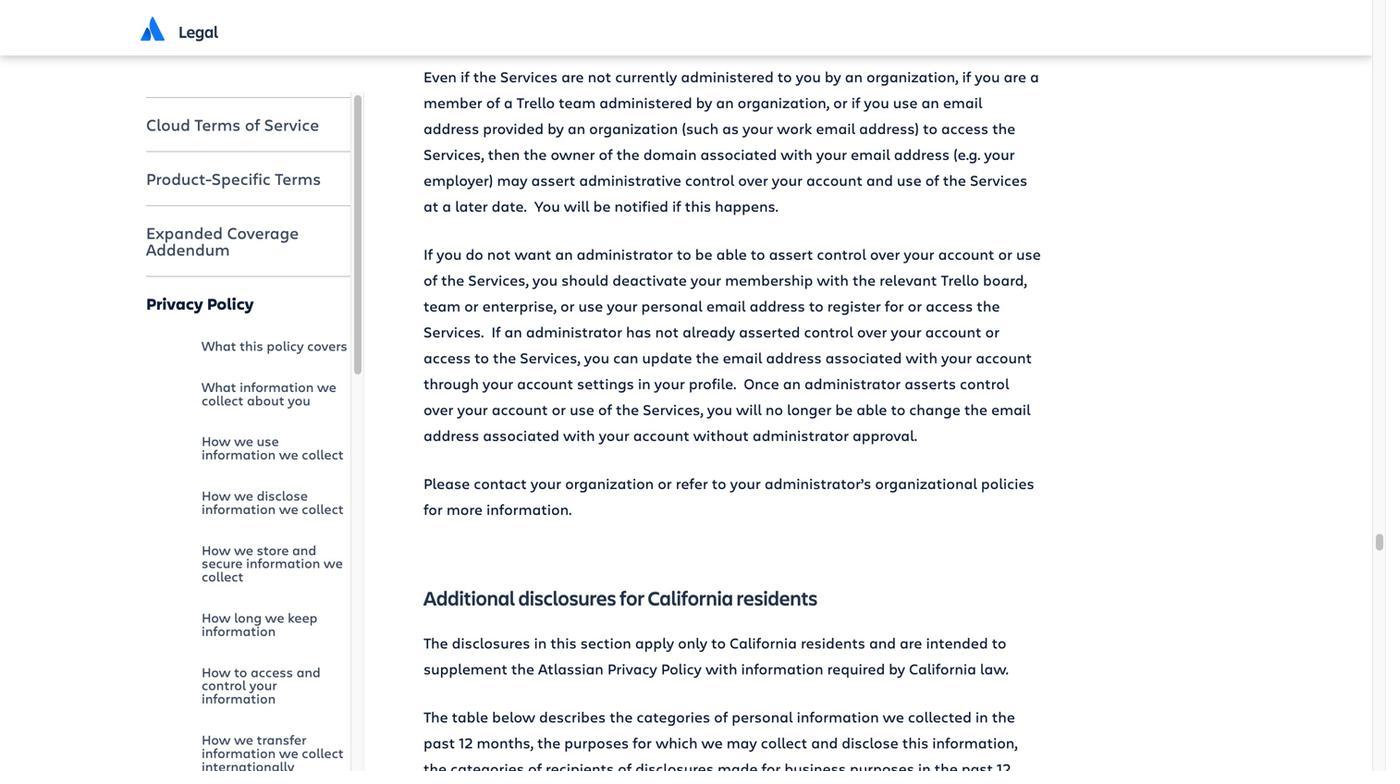 Task type: vqa. For each thing, say whether or not it's contained in the screenshot.
how we use information we collect
yes



Task type: describe. For each thing, give the bounding box(es) containing it.
longer
[[787, 399, 832, 419]]

to left register
[[809, 296, 824, 316]]

at
[[424, 196, 439, 216]]

personal inside the table below describes the categories of personal information we collected in the past 12 months, the purposes for which we may collect and disclose this information, the categories of recipients of disclosures made for business purposes in the past
[[732, 707, 793, 727]]

1 horizontal spatial purposes
[[850, 759, 914, 771]]

trello inside even if the services are not currently administered to you by an organization, if you are a member of a trello team administered by an organization, or if you use an email address provided by an organization (such as your work email address) to access the services, then the owner of the domain associated with your email address (e.g. your employer) may assert administrative control over your account and use of the services at a later date.  you will be notified if this happens.
[[517, 92, 555, 112]]

we down the about
[[234, 432, 253, 450]]

we down how to access and control your information link
[[279, 744, 298, 762]]

keep
[[288, 608, 318, 626]]

collect inside the table below describes the categories of personal information we collected in the past 12 months, the purposes for which we may collect and disclose this information, the categories of recipients of disclosures made for business purposes in the past
[[761, 733, 807, 752]]

organization inside even if the services are not currently administered to you by an organization, if you are a member of a trello team administered by an organization, or if you use an email address provided by an organization (such as your work email address) to access the services, then the owner of the domain associated with your email address (e.g. your employer) may assert administrative control over your account and use of the services at a later date.  you will be notified if this happens.
[[589, 118, 678, 138]]

0 horizontal spatial services
[[500, 67, 558, 86]]

email up (e.g.
[[943, 92, 983, 112]]

and inside even if the services are not currently administered to you by an organization, if you are a member of a trello team administered by an organization, or if you use an email address provided by an organization (such as your work email address) to access the services, then the owner of the domain associated with your email address (e.g. your employer) may assert administrative control over your account and use of the services at a later date.  you will be notified if this happens.
[[866, 170, 893, 190]]

the disclosures in this section apply only to california residents and are intended to supplement the atlassian privacy policy with information required by california law.
[[424, 633, 1009, 679]]

this inside the table below describes the categories of personal information we collected in the past 12 months, the purposes for which we may collect and disclose this information, the categories of recipients of disclosures made for business purposes in the past
[[902, 733, 929, 752]]

want
[[515, 244, 551, 264]]

to inside 'how to access and control your information'
[[234, 663, 247, 681]]

contact
[[474, 473, 527, 493]]

organizational
[[875, 473, 977, 493]]

privacy policy link
[[146, 281, 350, 325]]

made
[[718, 759, 758, 771]]

without
[[693, 425, 749, 445]]

1 horizontal spatial past
[[962, 759, 993, 771]]

we inside what information we collect about you
[[317, 378, 336, 396]]

to right address)
[[923, 118, 938, 138]]

to right "only"
[[711, 633, 726, 653]]

business
[[784, 759, 846, 771]]

with up register
[[817, 270, 849, 290]]

how to access and control your information link
[[202, 652, 350, 719]]

what for what information we collect about you
[[202, 378, 236, 396]]

1 vertical spatial categories
[[450, 759, 524, 771]]

notified
[[614, 196, 668, 216]]

over inside even if the services are not currently administered to you by an organization, if you are a member of a trello team administered by an organization, or if you use an email address provided by an organization (such as your work email address) to access the services, then the owner of the domain associated with your email address (e.g. your employer) may assert administrative control over your account and use of the services at a later date.  you will be notified if this happens.
[[738, 170, 768, 190]]

we up store
[[279, 500, 298, 518]]

if up (e.g.
[[962, 67, 971, 86]]

product-specific terms
[[146, 168, 321, 190]]

deactivate
[[612, 270, 687, 290]]

please contact your organization or refer to your administrator's organizational policies for more information.
[[424, 473, 1034, 519]]

you up the settings
[[584, 348, 609, 368]]

this inside the disclosures in this section apply only to california residents and are intended to supplement the atlassian privacy policy with information required by california law.
[[550, 633, 577, 653]]

how for how long we keep information
[[202, 608, 231, 626]]

use inside how we use information we collect
[[257, 432, 279, 450]]

owner
[[551, 144, 595, 164]]

should
[[561, 270, 609, 290]]

expanded coverage addendum link
[[146, 211, 350, 271]]

legal
[[178, 20, 218, 43]]

1 vertical spatial associated
[[825, 348, 902, 368]]

about
[[247, 391, 284, 409]]

to inside please contact your organization or refer to your administrator's organizational policies for more information.
[[712, 473, 726, 493]]

how long we keep information link
[[202, 597, 350, 652]]

1 horizontal spatial organization,
[[866, 67, 958, 86]]

how for how we store and secure information we collect
[[202, 541, 231, 559]]

in up information,
[[975, 707, 988, 727]]

control inside 'how to access and control your information'
[[202, 676, 246, 694]]

control up register
[[817, 244, 866, 264]]

0 vertical spatial privacy
[[146, 293, 203, 314]]

addendum
[[146, 238, 230, 260]]

internationally
[[202, 757, 294, 771]]

if you do not want an administrator to be able to assert control over your account or use of the services, you should deactivate your membership with the relevant trello board, team or enterprise, or use your personal email address to register for or access the services.  if an administrator has not already asserted control over your account or access to the services, you can update the email address associated with your account through your account settings in your profile.  once an administrator asserts control over your account or use of the services, you will no longer be able to change the email address associated with your account without administrator approval.
[[424, 244, 1041, 445]]

through
[[424, 374, 479, 393]]

please
[[424, 473, 470, 493]]

control down register
[[804, 322, 853, 342]]

or inside even if the services are not currently administered to you by an organization, if you are a member of a trello team administered by an organization, or if you use an email address provided by an organization (such as your work email address) to access the services, then the owner of the domain associated with your email address (e.g. your employer) may assert administrative control over your account and use of the services at a later date.  you will be notified if this happens.
[[833, 92, 848, 112]]

months,
[[477, 733, 534, 752]]

address down asserted
[[766, 348, 822, 368]]

do
[[466, 244, 483, 264]]

use up board,
[[1016, 244, 1041, 264]]

1 vertical spatial be
[[695, 244, 713, 264]]

the inside the disclosures in this section apply only to california residents and are intended to supplement the atlassian privacy policy with information required by california law.
[[511, 659, 535, 679]]

administrator down should
[[526, 322, 622, 342]]

with up asserts
[[906, 348, 938, 368]]

how we store and secure information we collect
[[202, 541, 343, 585]]

may inside even if the services are not currently administered to you by an organization, if you are a member of a trello team administered by an organization, or if you use an email address provided by an organization (such as your work email address) to access the services, then the owner of the domain associated with your email address (e.g. your employer) may assert administrative control over your account and use of the services at a later date.  you will be notified if this happens.
[[497, 170, 528, 190]]

2 horizontal spatial be
[[835, 399, 853, 419]]

expanded coverage addendum
[[146, 222, 299, 260]]

policy
[[267, 337, 304, 355]]

0 vertical spatial california
[[648, 584, 733, 611]]

1 vertical spatial california
[[730, 633, 797, 653]]

team inside even if the services are not currently administered to you by an organization, if you are a member of a trello team administered by an organization, or if you use an email address provided by an organization (such as your work email address) to access the services, then the owner of the domain associated with your email address (e.g. your employer) may assert administrative control over your account and use of the services at a later date.  you will be notified if this happens.
[[559, 92, 596, 112]]

for right the made
[[761, 759, 781, 771]]

administrator down longer
[[753, 425, 849, 445]]

membership
[[725, 270, 813, 290]]

information inside how we use information we collect
[[202, 445, 276, 463]]

currently
[[615, 67, 677, 86]]

to up 'membership'
[[751, 244, 765, 264]]

if right even
[[460, 67, 469, 86]]

even if the services are not currently administered to you by an organization, if you are a member of a trello team administered by an organization, or if you use an email address provided by an organization (such as your work email address) to access the services, then the owner of the domain associated with your email address (e.g. your employer) may assert administrative control over your account and use of the services at a later date.  you will be notified if this happens.
[[424, 67, 1039, 216]]

disclose inside 'how we disclose information we collect'
[[257, 486, 308, 504]]

already
[[683, 322, 735, 342]]

how for how to access and control your information
[[202, 663, 231, 681]]

member
[[424, 92, 482, 112]]

table
[[452, 707, 488, 727]]

below
[[492, 707, 535, 727]]

address down address)
[[894, 144, 950, 164]]

how we disclose information we collect link
[[202, 475, 350, 530]]

what this policy covers
[[202, 337, 347, 355]]

over down register
[[857, 322, 887, 342]]

to up law.
[[992, 633, 1007, 653]]

0 vertical spatial if
[[424, 244, 433, 264]]

0 horizontal spatial purposes
[[564, 733, 629, 752]]

use up address)
[[893, 92, 918, 112]]

then
[[488, 144, 520, 164]]

you up address)
[[864, 92, 889, 112]]

how we transfer information we collect internationally link
[[202, 719, 350, 771]]

assert inside if you do not want an administrator to be able to assert control over your account or use of the services, you should deactivate your membership with the relevant trello board, team or enterprise, or use your personal email address to register for or access the services.  if an administrator has not already asserted control over your account or access to the services, you can update the email address associated with your account through your account settings in your profile.  once an administrator asserts control over your account or use of the services, you will no longer be able to change the email address associated with your account without administrator approval.
[[769, 244, 813, 264]]

administrator up longer
[[805, 374, 901, 393]]

how we disclose information we collect
[[202, 486, 344, 518]]

(such
[[682, 118, 719, 138]]

policy inside the disclosures in this section apply only to california residents and are intended to supplement the atlassian privacy policy with information required by california law.
[[661, 659, 702, 679]]

address up please
[[424, 425, 479, 445]]

asserts
[[905, 374, 956, 393]]

this left policy
[[240, 337, 263, 355]]

terms inside 'cloud terms of service' link
[[194, 114, 241, 135]]

12
[[459, 733, 473, 752]]

0 horizontal spatial able
[[716, 244, 747, 264]]

how we use information we collect
[[202, 432, 344, 463]]

we right store
[[324, 554, 343, 572]]

services, down update
[[643, 399, 703, 419]]

in down collected
[[918, 759, 931, 771]]

email up the once
[[723, 348, 762, 368]]

collect inside how we transfer information we collect internationally
[[302, 744, 344, 762]]

we left collected
[[883, 707, 904, 727]]

and inside the table below describes the categories of personal information we collected in the past 12 months, the purposes for which we may collect and disclose this information, the categories of recipients of disclosures made for business purposes in the past
[[811, 733, 838, 752]]

you down want
[[532, 270, 558, 290]]

you inside what information we collect about you
[[288, 391, 310, 409]]

use down the settings
[[570, 399, 594, 419]]

access down the relevant
[[926, 296, 973, 316]]

can
[[613, 348, 638, 368]]

which
[[656, 733, 698, 752]]

are inside the disclosures in this section apply only to california residents and are intended to supplement the atlassian privacy policy with information required by california law.
[[900, 633, 922, 653]]

for left which
[[633, 733, 652, 752]]

we up internationally
[[234, 730, 253, 749]]

residents inside the disclosures in this section apply only to california residents and are intended to supplement the atlassian privacy policy with information required by california law.
[[801, 633, 865, 653]]

required
[[827, 659, 885, 679]]

to up the through at left
[[475, 348, 489, 368]]

(e.g.
[[953, 144, 980, 164]]

services, inside even if the services are not currently administered to you by an organization, if you are a member of a trello team administered by an organization, or if you use an email address provided by an organization (such as your work email address) to access the services, then the owner of the domain associated with your email address (e.g. your employer) may assert administrative control over your account and use of the services at a later date.  you will be notified if this happens.
[[424, 144, 484, 164]]

this inside even if the services are not currently administered to you by an organization, if you are a member of a trello team administered by an organization, or if you use an email address provided by an organization (such as your work email address) to access the services, then the owner of the domain associated with your email address (e.g. your employer) may assert administrative control over your account and use of the services at a later date.  you will be notified if this happens.
[[685, 196, 711, 216]]

product-
[[146, 168, 212, 190]]

long
[[234, 608, 262, 626]]

enterprise,
[[482, 296, 557, 316]]

for inside please contact your organization or refer to your administrator's organizational policies for more information.
[[424, 499, 443, 519]]

use down should
[[578, 296, 603, 316]]

refer
[[676, 473, 708, 493]]

account up asserts
[[925, 322, 982, 342]]

account up contact
[[492, 399, 548, 419]]

services, down enterprise, at the top of page
[[520, 348, 581, 368]]

disclose inside the table below describes the categories of personal information we collected in the past 12 months, the purposes for which we may collect and disclose this information, the categories of recipients of disclosures made for business purposes in the past
[[842, 733, 899, 752]]

how we transfer information we collect internationally
[[202, 730, 344, 771]]

with down the settings
[[563, 425, 595, 445]]

1 vertical spatial a
[[504, 92, 513, 112]]

only
[[678, 633, 708, 653]]

describes
[[539, 707, 606, 727]]

cloud terms of service
[[146, 114, 319, 135]]

you up work
[[796, 67, 821, 86]]

legal link
[[178, 0, 218, 55]]

to up deactivate
[[677, 244, 691, 264]]

product-specific terms link
[[146, 157, 350, 201]]

by inside the disclosures in this section apply only to california residents and are intended to supplement the atlassian privacy policy with information required by california law.
[[889, 659, 905, 679]]

how long we keep information
[[202, 608, 318, 640]]

domain
[[643, 144, 697, 164]]

transfer
[[257, 730, 306, 749]]

account left the settings
[[517, 374, 573, 393]]

store
[[257, 541, 289, 559]]

law.
[[980, 659, 1009, 679]]

specific
[[212, 168, 271, 190]]

information inside how we store and secure information we collect
[[246, 554, 320, 572]]

0 vertical spatial administered
[[681, 67, 774, 86]]

how to access and control your information
[[202, 663, 321, 707]]

email up already
[[706, 296, 746, 316]]

the table below describes the categories of personal information we collected in the past 12 months, the purposes for which we may collect and disclose this information, the categories of recipients of disclosures made for business purposes in the past 
[[424, 707, 1037, 771]]

2 vertical spatial california
[[909, 659, 976, 679]]

address up asserted
[[750, 296, 805, 316]]

not inside even if the services are not currently administered to you by an organization, if you are a member of a trello team administered by an organization, or if you use an email address provided by an organization (such as your work email address) to access the services, then the owner of the domain associated with your email address (e.g. your employer) may assert administrative control over your account and use of the services at a later date.  you will be notified if this happens.
[[588, 67, 611, 86]]

2 horizontal spatial are
[[1004, 67, 1026, 86]]

secure
[[202, 554, 243, 572]]

account down board,
[[976, 348, 1032, 368]]

how for how we transfer information we collect internationally
[[202, 730, 231, 749]]



Task type: locate. For each thing, give the bounding box(es) containing it.
service
[[264, 114, 319, 135]]

how inside how we store and secure information we collect
[[202, 541, 231, 559]]

information left required
[[741, 659, 823, 679]]

services up provided at the top left of page
[[500, 67, 558, 86]]

1 what from the top
[[202, 337, 236, 355]]

1 vertical spatial terms
[[275, 168, 321, 190]]

collect inside how we store and secure information we collect
[[202, 567, 244, 585]]

collect inside what information we collect about you
[[202, 391, 244, 409]]

we right long
[[265, 608, 284, 626]]

board,
[[983, 270, 1027, 290]]

personal
[[641, 296, 703, 316], [732, 707, 793, 727]]

we left store
[[234, 541, 253, 559]]

settings
[[577, 374, 634, 393]]

will left "no"
[[736, 399, 762, 419]]

disclosures up section at bottom
[[518, 584, 616, 611]]

no
[[766, 399, 783, 419]]

has
[[626, 322, 651, 342]]

0 vertical spatial past
[[424, 733, 455, 752]]

administrative
[[579, 170, 681, 190]]

if up address)
[[851, 92, 860, 112]]

disclose
[[257, 486, 308, 504], [842, 733, 899, 752]]

0 vertical spatial associated
[[700, 144, 777, 164]]

to up work
[[777, 67, 792, 86]]

administrator
[[577, 244, 673, 264], [526, 322, 622, 342], [805, 374, 901, 393], [753, 425, 849, 445]]

we
[[317, 378, 336, 396], [234, 432, 253, 450], [279, 445, 298, 463], [234, 486, 253, 504], [279, 500, 298, 518], [234, 541, 253, 559], [324, 554, 343, 572], [265, 608, 284, 626], [883, 707, 904, 727], [234, 730, 253, 749], [701, 733, 723, 752], [279, 744, 298, 762]]

will inside even if the services are not currently administered to you by an organization, if you are a member of a trello team administered by an organization, or if you use an email address provided by an organization (such as your work email address) to access the services, then the owner of the domain associated with your email address (e.g. your employer) may assert administrative control over your account and use of the services at a later date.  you will be notified if this happens.
[[564, 196, 590, 216]]

1 vertical spatial trello
[[941, 270, 979, 290]]

collect up the 'business' in the right bottom of the page
[[761, 733, 807, 752]]

associated inside even if the services are not currently administered to you by an organization, if you are a member of a trello team administered by an organization, or if you use an email address provided by an organization (such as your work email address) to access the services, then the owner of the domain associated with your email address (e.g. your employer) may assert administrative control over your account and use of the services at a later date.  you will be notified if this happens.
[[700, 144, 777, 164]]

0 vertical spatial residents
[[737, 584, 818, 611]]

1 vertical spatial disclosures
[[452, 633, 530, 653]]

california right "only"
[[730, 633, 797, 653]]

able up the "approval." at the bottom right
[[857, 399, 887, 419]]

0 vertical spatial not
[[588, 67, 611, 86]]

administrator's
[[765, 473, 871, 493]]

6 how from the top
[[202, 730, 231, 749]]

information up store
[[202, 500, 276, 518]]

information inside the table below describes the categories of personal information we collected in the past 12 months, the purposes for which we may collect and disclose this information, the categories of recipients of disclosures made for business purposes in the past
[[797, 707, 879, 727]]

2 horizontal spatial not
[[655, 322, 679, 342]]

collect inside 'how we disclose information we collect'
[[302, 500, 344, 518]]

0 vertical spatial terms
[[194, 114, 241, 135]]

associated down register
[[825, 348, 902, 368]]

you
[[534, 196, 560, 216]]

organization, up work
[[738, 92, 830, 112]]

1 horizontal spatial disclose
[[842, 733, 899, 752]]

disclosures down which
[[635, 759, 714, 771]]

access inside 'how to access and control your information'
[[251, 663, 293, 681]]

privacy down addendum
[[146, 293, 203, 314]]

trello left board,
[[941, 270, 979, 290]]

in inside the disclosures in this section apply only to california residents and are intended to supplement the atlassian privacy policy with information required by california law.
[[534, 633, 547, 653]]

the for the table below describes the categories of personal information we collected in the past 12 months, the purposes for which we may collect and disclose this information, the categories of recipients of disclosures made for business purposes in the past 
[[424, 707, 448, 727]]

administered up as
[[681, 67, 774, 86]]

what information we collect about you
[[202, 378, 336, 409]]

privacy
[[146, 293, 203, 314], [607, 659, 657, 679]]

be down the administrative
[[593, 196, 611, 216]]

even
[[424, 67, 457, 86]]

disclosures inside the disclosures in this section apply only to california residents and are intended to supplement the atlassian privacy policy with information required by california law.
[[452, 633, 530, 653]]

information down 'how to access and control your information'
[[202, 744, 276, 762]]

0 vertical spatial assert
[[531, 170, 575, 190]]

for up apply
[[620, 584, 644, 611]]

1 horizontal spatial may
[[727, 733, 757, 752]]

and up the 'business' in the right bottom of the page
[[811, 733, 838, 752]]

2 how from the top
[[202, 486, 231, 504]]

how inside how we use information we collect
[[202, 432, 231, 450]]

organization inside please contact your organization or refer to your administrator's organizational policies for more information.
[[565, 473, 654, 493]]

we down how we use information we collect
[[234, 486, 253, 504]]

and inside the disclosures in this section apply only to california residents and are intended to supplement the atlassian privacy policy with information required by california law.
[[869, 633, 896, 653]]

later
[[455, 196, 488, 216]]

2 vertical spatial associated
[[483, 425, 559, 445]]

information.
[[486, 499, 572, 519]]

3 how from the top
[[202, 541, 231, 559]]

2 horizontal spatial a
[[1030, 67, 1039, 86]]

team up owner
[[559, 92, 596, 112]]

disclosures for for
[[518, 584, 616, 611]]

assert up 'membership'
[[769, 244, 813, 264]]

1 vertical spatial will
[[736, 399, 762, 419]]

this
[[685, 196, 711, 216], [240, 337, 263, 355], [550, 633, 577, 653], [902, 733, 929, 752]]

assert inside even if the services are not currently administered to you by an organization, if you are a member of a trello team administered by an organization, or if you use an email address provided by an organization (such as your work email address) to access the services, then the owner of the domain associated with your email address (e.g. your employer) may assert administrative control over your account and use of the services at a later date.  you will be notified if this happens.
[[531, 170, 575, 190]]

information inside what information we collect about you
[[240, 378, 314, 396]]

additional
[[424, 584, 515, 611]]

information inside how we transfer information we collect internationally
[[202, 744, 276, 762]]

or inside please contact your organization or refer to your administrator's organizational policies for more information.
[[658, 473, 672, 493]]

0 vertical spatial services
[[500, 67, 558, 86]]

0 horizontal spatial categories
[[450, 759, 524, 771]]

may down then
[[497, 170, 528, 190]]

if
[[460, 67, 469, 86], [962, 67, 971, 86], [851, 92, 860, 112], [672, 196, 681, 216]]

how up the secure
[[202, 486, 231, 504]]

1 horizontal spatial associated
[[700, 144, 777, 164]]

if right notified
[[672, 196, 681, 216]]

the
[[424, 633, 448, 653], [424, 707, 448, 727]]

what for what this policy covers
[[202, 337, 236, 355]]

be right longer
[[835, 399, 853, 419]]

access
[[941, 118, 989, 138], [926, 296, 973, 316], [424, 348, 471, 368], [251, 663, 293, 681]]

you up without
[[707, 399, 732, 419]]

1 horizontal spatial trello
[[941, 270, 979, 290]]

assert
[[531, 170, 575, 190], [769, 244, 813, 264]]

change
[[909, 399, 961, 419]]

past left 12
[[424, 733, 455, 752]]

0 horizontal spatial not
[[487, 244, 511, 264]]

1 horizontal spatial a
[[504, 92, 513, 112]]

for inside if you do not want an administrator to be able to assert control over your account or use of the services, you should deactivate your membership with the relevant trello board, team or enterprise, or use your personal email address to register for or access the services.  if an administrator has not already asserted control over your account or access to the services, you can update the email address associated with your account through your account settings in your profile.  once an administrator asserts control over your account or use of the services, you will no longer be able to change the email address associated with your account without administrator approval.
[[885, 296, 904, 316]]

1 vertical spatial policy
[[661, 659, 702, 679]]

information
[[240, 378, 314, 396], [202, 445, 276, 463], [202, 500, 276, 518], [246, 554, 320, 572], [202, 622, 276, 640], [741, 659, 823, 679], [202, 689, 276, 707], [797, 707, 879, 727], [202, 744, 276, 762]]

2 vertical spatial not
[[655, 322, 679, 342]]

0 horizontal spatial policy
[[207, 293, 254, 314]]

0 vertical spatial categories
[[637, 707, 710, 727]]

privacy inside the disclosures in this section apply only to california residents and are intended to supplement the atlassian privacy policy with information required by california law.
[[607, 659, 657, 679]]

atlassian logo image
[[141, 17, 165, 41]]

be inside even if the services are not currently administered to you by an organization, if you are a member of a trello team administered by an organization, or if you use an email address provided by an organization (such as your work email address) to access the services, then the owner of the domain associated with your email address (e.g. your employer) may assert administrative control over your account and use of the services at a later date.  you will be notified if this happens.
[[593, 196, 611, 216]]

we up how we disclose information we collect link
[[279, 445, 298, 463]]

services down (e.g.
[[970, 170, 1027, 190]]

1 horizontal spatial privacy
[[607, 659, 657, 679]]

control right asserts
[[960, 374, 1009, 393]]

not right the do
[[487, 244, 511, 264]]

0 vertical spatial able
[[716, 244, 747, 264]]

california down intended
[[909, 659, 976, 679]]

disclosures up supplement
[[452, 633, 530, 653]]

the inside the table below describes the categories of personal information we collected in the past 12 months, the purposes for which we may collect and disclose this information, the categories of recipients of disclosures made for business purposes in the past
[[424, 707, 448, 727]]

with inside even if the services are not currently administered to you by an organization, if you are a member of a trello team administered by an organization, or if you use an email address provided by an organization (such as your work email address) to access the services, then the owner of the domain associated with your email address (e.g. your employer) may assert administrative control over your account and use of the services at a later date.  you will be notified if this happens.
[[781, 144, 813, 164]]

0 vertical spatial will
[[564, 196, 590, 216]]

covers
[[307, 337, 347, 355]]

administrator up deactivate
[[577, 244, 673, 264]]

1 horizontal spatial will
[[736, 399, 762, 419]]

how down what information we collect about you
[[202, 432, 231, 450]]

organization
[[589, 118, 678, 138], [565, 473, 654, 493]]

over up happens.
[[738, 170, 768, 190]]

0 horizontal spatial privacy
[[146, 293, 203, 314]]

0 vertical spatial policy
[[207, 293, 254, 314]]

of
[[486, 92, 500, 112], [245, 114, 260, 135], [599, 144, 613, 164], [925, 170, 939, 190], [424, 270, 437, 290], [598, 399, 612, 419], [714, 707, 728, 727], [528, 759, 542, 771], [618, 759, 632, 771]]

cloud terms of service link
[[146, 103, 350, 147]]

information,
[[932, 733, 1018, 752]]

1 how from the top
[[202, 432, 231, 450]]

0 vertical spatial may
[[497, 170, 528, 190]]

1 vertical spatial privacy
[[607, 659, 657, 679]]

0 vertical spatial purposes
[[564, 733, 629, 752]]

0 horizontal spatial are
[[561, 67, 584, 86]]

and
[[866, 170, 893, 190], [292, 541, 316, 559], [869, 633, 896, 653], [296, 663, 321, 681], [811, 733, 838, 752]]

0 vertical spatial organization
[[589, 118, 678, 138]]

and inside how we store and secure information we collect
[[292, 541, 316, 559]]

collect right internationally
[[302, 744, 344, 762]]

your
[[743, 118, 773, 138], [816, 144, 847, 164], [984, 144, 1015, 164], [772, 170, 803, 190], [904, 244, 934, 264], [691, 270, 721, 290], [607, 296, 638, 316], [891, 322, 922, 342], [941, 348, 972, 368], [483, 374, 513, 393], [654, 374, 685, 393], [457, 399, 488, 419], [599, 425, 630, 445], [531, 473, 561, 493], [730, 473, 761, 493], [249, 676, 277, 694]]

in down can
[[638, 374, 651, 393]]

personal inside if you do not want an administrator to be able to assert control over your account or use of the services, you should deactivate your membership with the relevant trello board, team or enterprise, or use your personal email address to register for or access the services.  if an administrator has not already asserted control over your account or access to the services, you can update the email address associated with your account through your account settings in your profile.  once an administrator asserts control over your account or use of the services, you will no longer be able to change the email address associated with your account without administrator approval.
[[641, 296, 703, 316]]

information inside 'how we disclose information we collect'
[[202, 500, 276, 518]]

0 vertical spatial the
[[424, 633, 448, 653]]

the for the disclosures in this section apply only to california residents and are intended to supplement the atlassian privacy policy with information required by california law.
[[424, 633, 448, 653]]

residents up the disclosures in this section apply only to california residents and are intended to supplement the atlassian privacy policy with information required by california law.
[[737, 584, 818, 611]]

information inside the disclosures in this section apply only to california residents and are intended to supplement the atlassian privacy policy with information required by california law.
[[741, 659, 823, 679]]

0 horizontal spatial associated
[[483, 425, 559, 445]]

2 horizontal spatial associated
[[825, 348, 902, 368]]

what information we collect about you link
[[202, 367, 350, 421]]

we up the made
[[701, 733, 723, 752]]

with down "only"
[[705, 659, 737, 679]]

0 horizontal spatial may
[[497, 170, 528, 190]]

0 vertical spatial a
[[1030, 67, 1039, 86]]

trello
[[517, 92, 555, 112], [941, 270, 979, 290]]

employer)
[[424, 170, 493, 190]]

1 vertical spatial assert
[[769, 244, 813, 264]]

access down the how long we keep information link
[[251, 663, 293, 681]]

approval.
[[853, 425, 917, 445]]

will inside if you do not want an administrator to be able to assert control over your account or use of the services, you should deactivate your membership with the relevant trello board, team or enterprise, or use your personal email address to register for or access the services.  if an administrator has not already asserted control over your account or access to the services, you can update the email address associated with your account through your account settings in your profile.  once an administrator asserts control over your account or use of the services, you will no longer be able to change the email address associated with your account without administrator approval.
[[736, 399, 762, 419]]

1 horizontal spatial personal
[[732, 707, 793, 727]]

be up already
[[695, 244, 713, 264]]

are
[[561, 67, 584, 86], [1004, 67, 1026, 86], [900, 633, 922, 653]]

section
[[580, 633, 631, 653]]

information up keep
[[246, 554, 320, 572]]

0 vertical spatial personal
[[641, 296, 703, 316]]

what
[[202, 337, 236, 355], [202, 378, 236, 396]]

information inside 'how to access and control your information'
[[202, 689, 276, 707]]

1 vertical spatial administered
[[599, 92, 692, 112]]

or
[[833, 92, 848, 112], [998, 244, 1013, 264], [464, 296, 479, 316], [560, 296, 575, 316], [908, 296, 922, 316], [985, 322, 1000, 342], [552, 399, 566, 419], [658, 473, 672, 493]]

services, up employer)
[[424, 144, 484, 164]]

categories up which
[[637, 707, 710, 727]]

how inside how long we keep information
[[202, 608, 231, 626]]

1 vertical spatial services
[[970, 170, 1027, 190]]

we inside how long we keep information
[[265, 608, 284, 626]]

once
[[744, 374, 779, 393]]

0 vertical spatial organization,
[[866, 67, 958, 86]]

0 horizontal spatial trello
[[517, 92, 555, 112]]

more
[[446, 499, 483, 519]]

disclosures for in
[[452, 633, 530, 653]]

1 vertical spatial able
[[857, 399, 887, 419]]

control inside even if the services are not currently administered to you by an organization, if you are a member of a trello team administered by an organization, or if you use an email address provided by an organization (such as your work email address) to access the services, then the owner of the domain associated with your email address (e.g. your employer) may assert administrative control over your account and use of the services at a later date.  you will be notified if this happens.
[[685, 170, 734, 190]]

1 horizontal spatial able
[[857, 399, 887, 419]]

privacy policy
[[146, 293, 254, 314]]

account inside even if the services are not currently administered to you by an organization, if you are a member of a trello team administered by an organization, or if you use an email address provided by an organization (such as your work email address) to access the services, then the owner of the domain associated with your email address (e.g. your employer) may assert administrative control over your account and use of the services at a later date.  you will be notified if this happens.
[[806, 170, 863, 190]]

0 horizontal spatial a
[[442, 196, 451, 216]]

1 horizontal spatial assert
[[769, 244, 813, 264]]

happens.
[[715, 196, 778, 216]]

1 vertical spatial not
[[487, 244, 511, 264]]

services, up enterprise, at the top of page
[[468, 270, 529, 290]]

how
[[202, 432, 231, 450], [202, 486, 231, 504], [202, 541, 231, 559], [202, 608, 231, 626], [202, 663, 231, 681], [202, 730, 231, 749]]

additional disclosures for california residents
[[424, 584, 818, 611]]

how we store and secure information we collect link
[[202, 530, 350, 597]]

2 vertical spatial disclosures
[[635, 759, 714, 771]]

1 horizontal spatial services
[[970, 170, 1027, 190]]

how we use information we collect link
[[202, 421, 350, 475]]

the inside the disclosures in this section apply only to california residents and are intended to supplement the atlassian privacy policy with information required by california law.
[[424, 633, 448, 653]]

how for how we disclose information we collect
[[202, 486, 231, 504]]

0 vertical spatial disclosures
[[518, 584, 616, 611]]

and right store
[[292, 541, 316, 559]]

0 horizontal spatial disclose
[[257, 486, 308, 504]]

work
[[777, 118, 812, 138]]

address)
[[859, 118, 919, 138]]

able up 'membership'
[[716, 244, 747, 264]]

over down the through at left
[[424, 399, 454, 419]]

information inside how long we keep information
[[202, 622, 276, 640]]

1 vertical spatial if
[[491, 322, 501, 342]]

email up policies
[[991, 399, 1031, 419]]

collected
[[908, 707, 972, 727]]

how inside 'how to access and control your information'
[[202, 663, 231, 681]]

a
[[1030, 67, 1039, 86], [504, 92, 513, 112], [442, 196, 451, 216]]

not up update
[[655, 322, 679, 342]]

what inside what information we collect about you
[[202, 378, 236, 396]]

access up (e.g.
[[941, 118, 989, 138]]

team inside if you do not want an administrator to be able to assert control over your account or use of the services, you should deactivate your membership with the relevant trello board, team or enterprise, or use your personal email address to register for or access the services.  if an administrator has not already asserted control over your account or access to the services, you can update the email address associated with your account through your account settings in your profile.  once an administrator asserts control over your account or use of the services, you will no longer be able to change the email address associated with your account without administrator approval.
[[424, 296, 461, 316]]

over up the relevant
[[870, 244, 900, 264]]

2 what from the top
[[202, 378, 236, 396]]

2 vertical spatial a
[[442, 196, 451, 216]]

1 vertical spatial may
[[727, 733, 757, 752]]

1 horizontal spatial categories
[[637, 707, 710, 727]]

1 vertical spatial the
[[424, 707, 448, 727]]

you left the do
[[437, 244, 462, 264]]

what inside what this policy covers link
[[202, 337, 236, 355]]

0 vertical spatial trello
[[517, 92, 555, 112]]

0 horizontal spatial will
[[564, 196, 590, 216]]

services
[[500, 67, 558, 86], [970, 170, 1027, 190]]

we down covers
[[317, 378, 336, 396]]

to up the "approval." at the bottom right
[[891, 399, 906, 419]]

cloud
[[146, 114, 190, 135]]

1 horizontal spatial policy
[[661, 659, 702, 679]]

email right work
[[816, 118, 855, 138]]

5 how from the top
[[202, 663, 231, 681]]

0 vertical spatial be
[[593, 196, 611, 216]]

recipients
[[546, 759, 614, 771]]

not
[[588, 67, 611, 86], [487, 244, 511, 264], [655, 322, 679, 342]]

coverage
[[227, 222, 299, 244]]

0 horizontal spatial terms
[[194, 114, 241, 135]]

0 vertical spatial disclose
[[257, 486, 308, 504]]

1 horizontal spatial team
[[559, 92, 596, 112]]

in
[[638, 374, 651, 393], [534, 633, 547, 653], [975, 707, 988, 727], [918, 759, 931, 771]]

0 horizontal spatial if
[[424, 244, 433, 264]]

if left the do
[[424, 244, 433, 264]]

may inside the table below describes the categories of personal information we collected in the past 12 months, the purposes for which we may collect and disclose this information, the categories of recipients of disclosures made for business purposes in the past
[[727, 733, 757, 752]]

you up (e.g.
[[975, 67, 1000, 86]]

residents
[[737, 584, 818, 611], [801, 633, 865, 653]]

collect up how we store and secure information we collect link
[[302, 500, 344, 518]]

account up board,
[[938, 244, 994, 264]]

disclosures inside the table below describes the categories of personal information we collected in the past 12 months, the purposes for which we may collect and disclose this information, the categories of recipients of disclosures made for business purposes in the past
[[635, 759, 714, 771]]

in inside if you do not want an administrator to be able to assert control over your account or use of the services, you should deactivate your membership with the relevant trello board, team or enterprise, or use your personal email address to register for or access the services.  if an administrator has not already asserted control over your account or access to the services, you can update the email address associated with your account through your account settings in your profile.  once an administrator asserts control over your account or use of the services, you will no longer be able to change the email address associated with your account without administrator approval.
[[638, 374, 651, 393]]

as
[[722, 118, 739, 138]]

and inside 'how to access and control your information'
[[296, 663, 321, 681]]

2 vertical spatial be
[[835, 399, 853, 419]]

how inside 'how we disclose information we collect'
[[202, 486, 231, 504]]

1 vertical spatial residents
[[801, 633, 865, 653]]

0 vertical spatial what
[[202, 337, 236, 355]]

for down the relevant
[[885, 296, 904, 316]]

email down address)
[[851, 144, 890, 164]]

in up atlassian
[[534, 633, 547, 653]]

privacy down apply
[[607, 659, 657, 679]]

1 vertical spatial organization
[[565, 473, 654, 493]]

address down the member
[[424, 118, 479, 138]]

how for how we use information we collect
[[202, 432, 231, 450]]

with down work
[[781, 144, 813, 164]]

register
[[827, 296, 881, 316]]

your inside 'how to access and control your information'
[[249, 676, 277, 694]]

1 horizontal spatial be
[[695, 244, 713, 264]]

with inside the disclosures in this section apply only to california residents and are intended to supplement the atlassian privacy policy with information required by california law.
[[705, 659, 737, 679]]

collect inside how we use information we collect
[[302, 445, 344, 463]]

expanded
[[146, 222, 223, 244]]

for down please
[[424, 499, 443, 519]]

purposes
[[564, 733, 629, 752], [850, 759, 914, 771]]

collect up long
[[202, 567, 244, 585]]

1 vertical spatial organization,
[[738, 92, 830, 112]]

how inside how we transfer information we collect internationally
[[202, 730, 231, 749]]

1 horizontal spatial if
[[491, 322, 501, 342]]

0 horizontal spatial assert
[[531, 170, 575, 190]]

2 the from the top
[[424, 707, 448, 727]]

trello inside if you do not want an administrator to be able to assert control over your account or use of the services, you should deactivate your membership with the relevant trello board, team or enterprise, or use your personal email address to register for or access the services.  if an administrator has not already asserted control over your account or access to the services, you can update the email address associated with your account through your account settings in your profile.  once an administrator asserts control over your account or use of the services, you will no longer be able to change the email address associated with your account without administrator approval.
[[941, 270, 979, 290]]

terms inside product-specific terms link
[[275, 168, 321, 190]]

1 horizontal spatial terms
[[275, 168, 321, 190]]

4 how from the top
[[202, 608, 231, 626]]

0 vertical spatial team
[[559, 92, 596, 112]]

may
[[497, 170, 528, 190], [727, 733, 757, 752]]

account up refer
[[633, 425, 689, 445]]

update
[[642, 348, 692, 368]]

categories
[[637, 707, 710, 727], [450, 759, 524, 771]]

organization up domain
[[589, 118, 678, 138]]

intended
[[926, 633, 988, 653]]

policy down "only"
[[661, 659, 702, 679]]

access up the through at left
[[424, 348, 471, 368]]

1 vertical spatial past
[[962, 759, 993, 771]]

1 the from the top
[[424, 633, 448, 653]]

0 horizontal spatial be
[[593, 196, 611, 216]]

email
[[943, 92, 983, 112], [816, 118, 855, 138], [851, 144, 890, 164], [706, 296, 746, 316], [723, 348, 762, 368], [991, 399, 1031, 419]]

asserted
[[739, 322, 800, 342]]

use down address)
[[897, 170, 922, 190]]

access inside even if the services are not currently administered to you by an organization, if you are a member of a trello team administered by an organization, or if you use an email address provided by an organization (such as your work email address) to access the services, then the owner of the domain associated with your email address (e.g. your employer) may assert administrative control over your account and use of the services at a later date.  you will be notified if this happens.
[[941, 118, 989, 138]]

0 horizontal spatial organization,
[[738, 92, 830, 112]]

1 vertical spatial disclose
[[842, 733, 899, 752]]

1 horizontal spatial are
[[900, 633, 922, 653]]

categories down months,
[[450, 759, 524, 771]]

0 horizontal spatial past
[[424, 733, 455, 752]]

0 horizontal spatial personal
[[641, 296, 703, 316]]



